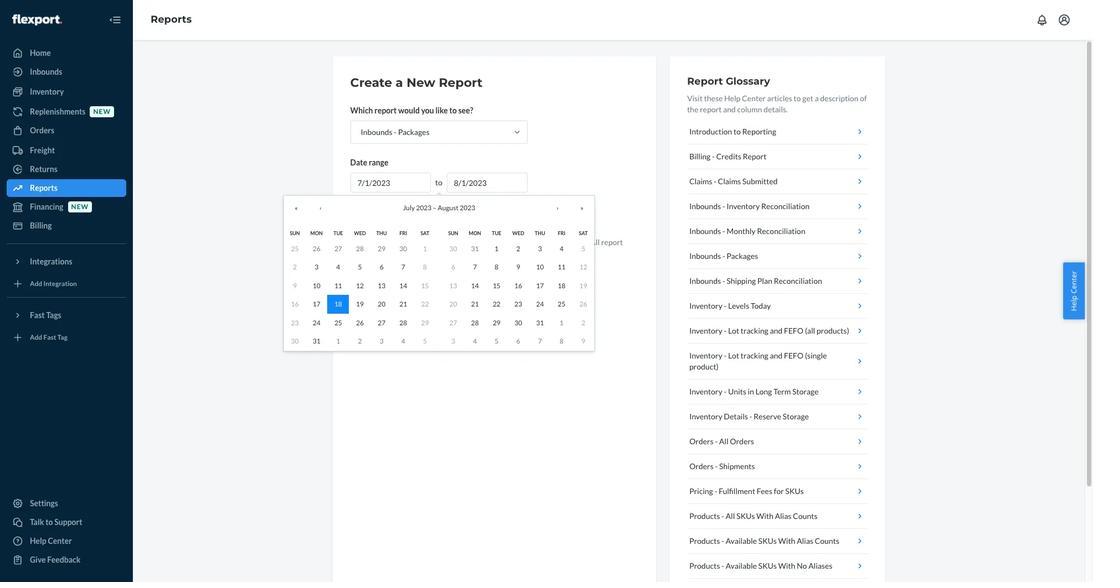 Task type: locate. For each thing, give the bounding box(es) containing it.
with for products - available skus with no aliases
[[778, 561, 795, 571]]

sunday element
[[290, 230, 300, 236], [448, 230, 458, 236]]

3 for september 3, 2023 element
[[451, 337, 455, 346]]

2 horizontal spatial 27 button
[[442, 314, 464, 332]]

7 button up the august 14, 2023 element
[[464, 258, 486, 277]]

with left "no"
[[778, 561, 795, 571]]

0 horizontal spatial 7 button
[[392, 258, 414, 277]]

3 products from the top
[[689, 561, 720, 571]]

3 down june 26, 2023 element
[[315, 263, 318, 271]]

23 up august 30, 2023 element
[[514, 300, 522, 308]]

« button
[[284, 196, 308, 220]]

1 sat from the left
[[421, 230, 429, 236]]

15 button up july 22, 2023 element at the bottom of the page
[[414, 277, 436, 295]]

tuesday element up information
[[492, 230, 501, 236]]

new for replenishments
[[93, 108, 111, 116]]

inbounds inside inbounds - monthly reconciliation button
[[689, 226, 721, 236]]

23
[[514, 300, 522, 308], [291, 319, 299, 327]]

1 horizontal spatial sat
[[579, 230, 588, 236]]

3 button
[[529, 239, 551, 258], [306, 258, 327, 277], [371, 332, 392, 351], [442, 332, 464, 351]]

report inside button
[[743, 152, 766, 161]]

1 thu from the left
[[376, 230, 387, 236]]

21 for august 21, 2023 element
[[471, 300, 479, 308]]

1 add from the top
[[30, 280, 42, 288]]

1 vertical spatial august 4, 2023 element
[[401, 337, 405, 346]]

- for inventory - lot tracking and fefo (single product) button
[[724, 351, 727, 360]]

0 horizontal spatial 15
[[421, 282, 429, 290]]

0 vertical spatial lot
[[728, 326, 739, 336]]

0 horizontal spatial reports
[[30, 183, 57, 193]]

- for products - available skus with alias counts button
[[721, 537, 724, 546]]

billing for billing
[[30, 221, 52, 230]]

2 vertical spatial 31
[[313, 337, 320, 346]]

tue up information
[[492, 230, 501, 236]]

1 for july 1, 2023 element
[[423, 244, 427, 253]]

1 fri from the left
[[399, 230, 407, 236]]

9 down september 2, 2023 element
[[581, 337, 585, 346]]

- for products - available skus with no aliases button
[[721, 561, 724, 571]]

0 vertical spatial tracking
[[741, 326, 768, 336]]

1 horizontal spatial wednesday element
[[512, 230, 524, 236]]

1 horizontal spatial 25
[[334, 319, 342, 327]]

0 vertical spatial fast
[[30, 311, 45, 320]]

saturday element for 5
[[579, 230, 588, 236]]

settings
[[30, 499, 58, 508]]

fri up june 30, 2023 "element"
[[399, 230, 407, 236]]

july 16, 2023 element
[[291, 300, 299, 308]]

help inside "link"
[[30, 537, 46, 546]]

22
[[421, 300, 429, 308], [493, 300, 500, 308]]

center inside "link"
[[48, 537, 72, 546]]

0 horizontal spatial 29
[[378, 244, 385, 253]]

2 for 2 button on top of september 9, 2023 "element"
[[581, 319, 585, 327]]

july 23, 2023 element
[[291, 319, 299, 327]]

inbounds inside 'inbounds - packages' button
[[689, 251, 721, 261]]

lot inside inventory - lot tracking and fefo (single product)
[[728, 351, 739, 360]]

2 tracking from the top
[[741, 351, 768, 360]]

25 button down july 18, 2023 element
[[327, 314, 349, 332]]

september 3, 2023 element
[[451, 337, 455, 346]]

1 horizontal spatial 7
[[473, 263, 477, 271]]

3
[[538, 244, 542, 253], [315, 263, 318, 271], [380, 337, 384, 346], [451, 337, 455, 346]]

1 vertical spatial packages
[[727, 251, 758, 261]]

2 13 from the left
[[449, 282, 457, 290]]

- left credits at the top of the page
[[712, 152, 715, 161]]

july 10, 2023 element
[[313, 282, 320, 290]]

august 2, 2023 element for 2 button above august 9, 2023 element
[[516, 244, 520, 253]]

report left would
[[374, 106, 397, 115]]

12 for july 12, 2023 element
[[356, 282, 364, 290]]

2 available from the top
[[726, 561, 757, 571]]

30 button down july 23, 2023 element
[[284, 332, 306, 351]]

6 for august 6, 2023 element
[[451, 263, 455, 271]]

2 vertical spatial all
[[726, 512, 735, 521]]

18 button
[[551, 277, 572, 295], [327, 295, 349, 314]]

july 30, 2023 element for 30 button over august 6, 2023 element
[[449, 244, 457, 253]]

inbounds inside inbounds link
[[30, 67, 62, 76]]

0 horizontal spatial thu
[[376, 230, 387, 236]]

home link
[[7, 44, 126, 62]]

2 15 button from the left
[[486, 277, 507, 295]]

3 button up august 10, 2023 element
[[529, 239, 551, 258]]

9 down july 2, 2023 element
[[293, 282, 297, 290]]

for inside button
[[774, 487, 784, 496]]

2 sat from the left
[[579, 230, 588, 236]]

17 down july 10, 2023 element
[[313, 300, 320, 308]]

1 tue from the left
[[334, 230, 343, 236]]

and inside inventory - lot tracking and fefo (single product)
[[770, 351, 782, 360]]

july 31, 2023 element up august 7, 2023 element
[[471, 244, 479, 253]]

0 horizontal spatial 2023
[[416, 204, 431, 212]]

2 mon from the left
[[469, 230, 481, 236]]

replenishments
[[30, 107, 86, 116]]

a right get
[[815, 94, 819, 103]]

2 horizontal spatial 28
[[471, 319, 479, 327]]

0 horizontal spatial center
[[48, 537, 72, 546]]

0 horizontal spatial 20
[[378, 300, 385, 308]]

and
[[723, 105, 736, 114], [770, 326, 782, 336], [770, 351, 782, 360]]

billing inside 'link'
[[30, 221, 52, 230]]

2 horizontal spatial in
[[748, 387, 754, 396]]

august 12, 2023 element
[[579, 263, 587, 271]]

2 thursday element from the left
[[535, 230, 545, 236]]

0 horizontal spatial tuesday element
[[334, 230, 343, 236]]

all inside it may take up to 2 hours for new information to be reflected in reports. all report time fields are in universal time (utc).
[[590, 238, 600, 247]]

1 vertical spatial tracking
[[741, 351, 768, 360]]

- inside 'button'
[[722, 276, 725, 286]]

25 button up september 1, 2023 element
[[551, 295, 572, 314]]

7 for august 7, 2023 element
[[473, 263, 477, 271]]

2 horizontal spatial 7
[[538, 337, 542, 346]]

august 8, 2023 element
[[495, 263, 499, 271]]

- up orders - shipments
[[715, 437, 718, 446]]

1 horizontal spatial 17
[[536, 282, 544, 290]]

1 horizontal spatial help
[[724, 94, 740, 103]]

products for products - available skus with alias counts
[[689, 537, 720, 546]]

2 fefo from the top
[[784, 351, 803, 360]]

25 button
[[284, 239, 306, 258], [551, 295, 572, 314], [327, 314, 349, 332]]

open notifications image
[[1035, 13, 1049, 27]]

26 down july 19, 2023 element
[[356, 319, 364, 327]]

11 button
[[551, 258, 572, 277], [327, 277, 349, 295]]

june 29, 2023 element
[[378, 244, 385, 253]]

0 vertical spatial 9
[[516, 263, 520, 271]]

skus
[[785, 487, 804, 496], [736, 512, 755, 521], [758, 537, 777, 546], [758, 561, 777, 571]]

4
[[560, 244, 564, 253], [336, 263, 340, 271], [401, 337, 405, 346], [473, 337, 477, 346]]

august 1, 2023 element for 1 button on top of august 8, 2023 element
[[495, 244, 499, 253]]

2 22 from the left
[[493, 300, 500, 308]]

june 25, 2023 element
[[291, 244, 299, 253]]

0 horizontal spatial 29 button
[[371, 239, 392, 258]]

1 vertical spatial available
[[726, 561, 757, 571]]

2 horizontal spatial 26 button
[[572, 295, 594, 314]]

–
[[433, 204, 436, 212]]

- for inbounds - shipping plan reconciliation 'button'
[[722, 276, 725, 286]]

30 for 30 button over august 6, 2023 element
[[449, 244, 457, 253]]

wed for 2
[[512, 230, 524, 236]]

inbounds down the home
[[30, 67, 62, 76]]

31 down july 24, 2023 element
[[313, 337, 320, 346]]

1 14 from the left
[[399, 282, 407, 290]]

7 button down august 31, 2023 element
[[529, 332, 551, 351]]

25
[[291, 244, 299, 253], [558, 300, 565, 308], [334, 319, 342, 327]]

4 for august 4, 2023 element corresponding to 4 button over august 11, 2023 element
[[560, 244, 564, 253]]

products)
[[817, 326, 849, 336]]

23 button
[[507, 295, 529, 314], [284, 314, 306, 332]]

universal
[[407, 249, 439, 258]]

1 horizontal spatial 31
[[471, 244, 479, 253]]

2 horizontal spatial 9
[[581, 337, 585, 346]]

report down reporting
[[743, 152, 766, 161]]

1 2023 from the left
[[416, 204, 431, 212]]

pricing - fulfillment fees for skus
[[689, 487, 804, 496]]

inbounds - inventory reconciliation button
[[687, 194, 867, 219]]

1 vertical spatial and
[[770, 326, 782, 336]]

0 horizontal spatial 14
[[399, 282, 407, 290]]

july 9, 2023 element
[[293, 282, 297, 290]]

july 5, 2023 element
[[358, 263, 362, 271]]

august 4, 2023 element down july 28, 2023 'element'
[[401, 337, 405, 346]]

products - available skus with alias counts
[[689, 537, 839, 546]]

to
[[794, 94, 801, 103], [449, 106, 457, 115], [734, 127, 741, 136], [435, 178, 442, 187], [399, 238, 406, 247], [503, 238, 511, 247], [45, 518, 53, 527]]

1 horizontal spatial 20
[[449, 300, 457, 308]]

august
[[438, 204, 458, 212]]

inventory for inventory details - reserve storage
[[689, 412, 722, 421]]

2 15 from the left
[[493, 282, 500, 290]]

24 up august 31, 2023 element
[[536, 300, 544, 308]]

available
[[726, 537, 757, 546], [726, 561, 757, 571]]

0 horizontal spatial sat
[[421, 230, 429, 236]]

tracking for (all
[[741, 326, 768, 336]]

2 friday element from the left
[[558, 230, 565, 236]]

19 button
[[572, 277, 594, 295], [349, 295, 371, 314]]

august 3, 2023 element
[[538, 244, 542, 253], [380, 337, 384, 346]]

2 vertical spatial new
[[446, 238, 460, 247]]

1 tracking from the top
[[741, 326, 768, 336]]

create inside create report 'button'
[[360, 212, 384, 221]]

0 vertical spatial august 3, 2023 element
[[538, 244, 542, 253]]

products
[[689, 512, 720, 521], [689, 537, 720, 546], [689, 561, 720, 571]]

1 vertical spatial new
[[71, 203, 89, 211]]

2 for 2 button on top of july 9, 2023 "element"
[[293, 263, 297, 271]]

0 vertical spatial billing
[[689, 152, 711, 161]]

0 horizontal spatial 18
[[334, 300, 342, 308]]

0 horizontal spatial tue
[[334, 230, 343, 236]]

inventory left levels
[[689, 301, 722, 311]]

sunday element for 30
[[448, 230, 458, 236]]

june 28, 2023 element
[[356, 244, 364, 253]]

august 21, 2023 element
[[471, 300, 479, 308]]

4 for 4 button underneath july 28, 2023 'element''s august 4, 2023 element
[[401, 337, 405, 346]]

26 button up july 3, 2023 "element"
[[306, 239, 327, 258]]

3 for the top the august 3, 2023 element
[[538, 244, 542, 253]]

2 sun from the left
[[448, 230, 458, 236]]

- inside inventory - lot tracking and fefo (single product)
[[724, 351, 727, 360]]

- for inbounds - inventory reconciliation button
[[722, 202, 725, 211]]

inventory details - reserve storage
[[689, 412, 809, 421]]

thursday element
[[376, 230, 387, 236], [535, 230, 545, 236]]

june 26, 2023 element
[[313, 244, 320, 253]]

details.
[[764, 105, 788, 114]]

inbounds inside inbounds - inventory reconciliation button
[[689, 202, 721, 211]]

pricing
[[689, 487, 713, 496]]

products - available skus with no aliases
[[689, 561, 832, 571]]

1 vertical spatial billing
[[30, 221, 52, 230]]

9 button
[[507, 258, 529, 277], [284, 277, 306, 295], [572, 332, 594, 351]]

7 down (utc).
[[473, 263, 477, 271]]

july 21, 2023 element
[[399, 300, 407, 308]]

0 vertical spatial 19
[[579, 282, 587, 290]]

2 sunday element from the left
[[448, 230, 458, 236]]

july 18, 2023 element
[[334, 300, 342, 308]]

6 button down august 30, 2023 element
[[507, 332, 529, 351]]

tracking for (single
[[741, 351, 768, 360]]

august 15, 2023 element
[[493, 282, 500, 290]]

fields
[[367, 249, 385, 258]]

29 for july 29, 2023 element
[[421, 319, 429, 327]]

july 30, 2023 element left (utc).
[[449, 244, 457, 253]]

1 sun from the left
[[290, 230, 300, 236]]

reports
[[151, 13, 192, 26], [30, 183, 57, 193]]

‹
[[320, 204, 322, 212]]

fri
[[399, 230, 407, 236], [558, 230, 565, 236]]

- inside button
[[715, 487, 717, 496]]

‹ button
[[308, 196, 333, 220]]

2 21 from the left
[[471, 300, 479, 308]]

july 29, 2023 element
[[421, 319, 429, 327]]

3 for the bottom the august 3, 2023 element
[[380, 337, 384, 346]]

range
[[369, 158, 388, 167]]

thursday element for 3
[[535, 230, 545, 236]]

2 products from the top
[[689, 537, 720, 546]]

to inside visit these help center articles to get a description of the report and column details.
[[794, 94, 801, 103]]

9 for september 9, 2023 "element"
[[581, 337, 585, 346]]

fees
[[757, 487, 772, 496]]

july 12, 2023 element
[[356, 282, 364, 290]]

1 available from the top
[[726, 537, 757, 546]]

freight
[[30, 146, 55, 155]]

15 button
[[414, 277, 436, 295], [486, 277, 507, 295]]

2 button down july 26, 2023 element on the bottom
[[349, 332, 371, 351]]

2 13 button from the left
[[442, 277, 464, 295]]

monday element for 26
[[310, 230, 323, 236]]

products for products - all skus with alias counts
[[689, 512, 720, 521]]

september 7, 2023 element
[[538, 337, 542, 346]]

- down billing - credits report
[[714, 177, 716, 186]]

1 vertical spatial august 5, 2023 element
[[423, 337, 427, 346]]

4 button
[[551, 239, 572, 258], [327, 258, 349, 277], [392, 332, 414, 351], [464, 332, 486, 351]]

time
[[350, 249, 366, 258]]

1
[[423, 244, 427, 253], [495, 244, 499, 253], [560, 319, 564, 327], [336, 337, 340, 346]]

1 vertical spatial help
[[1069, 296, 1079, 311]]

available down products - all skus with alias counts at the bottom right of the page
[[726, 537, 757, 546]]

july 26, 2023 element
[[356, 319, 364, 327]]

25 down july 18, 2023 element
[[334, 319, 342, 327]]

flexport logo image
[[12, 14, 62, 25]]

2 horizontal spatial 31
[[536, 319, 544, 327]]

28
[[356, 244, 364, 253], [399, 319, 407, 327], [471, 319, 479, 327]]

inventory up orders - all orders
[[689, 412, 722, 421]]

15 up august 22, 2023 element
[[493, 282, 500, 290]]

1 vertical spatial center
[[1069, 271, 1079, 294]]

0 vertical spatial for
[[435, 238, 445, 247]]

july 7, 2023 element
[[401, 263, 405, 271]]

2 thu from the left
[[535, 230, 545, 236]]

september 5, 2023 element
[[495, 337, 499, 346]]

inventory inside inventory - lot tracking and fefo (single product)
[[689, 351, 722, 360]]

10
[[536, 263, 544, 271], [313, 282, 320, 290]]

13 up august 20, 2023 element
[[449, 282, 457, 290]]

2 claims from the left
[[718, 177, 741, 186]]

august 6, 2023 element
[[451, 263, 455, 271]]

1 horizontal spatial 28 button
[[392, 314, 414, 332]]

20
[[378, 300, 385, 308], [449, 300, 457, 308]]

10 for august 10, 2023 element
[[536, 263, 544, 271]]

2 14 button from the left
[[464, 277, 486, 295]]

help inside button
[[1069, 296, 1079, 311]]

september 2, 2023 element
[[581, 319, 585, 327]]

5 down july 29, 2023 element
[[423, 337, 427, 346]]

inventory - lot tracking and fefo (single product)
[[689, 351, 827, 372]]

1 monday element from the left
[[310, 230, 323, 236]]

july 8, 2023 element
[[423, 263, 427, 271]]

2 for 2 button above august 9, 2023 element
[[516, 244, 520, 253]]

- down 'claims - claims submitted'
[[722, 202, 725, 211]]

inventory for inventory - lot tracking and fefo (single product)
[[689, 351, 722, 360]]

0 vertical spatial create
[[350, 75, 392, 90]]

wednesday element for 28
[[354, 230, 366, 236]]

fast left tag
[[43, 334, 56, 342]]

0 horizontal spatial 21
[[399, 300, 407, 308]]

0 vertical spatial july 30, 2023 element
[[449, 244, 457, 253]]

12 up august 19, 2023 element
[[579, 263, 587, 271]]

returns
[[30, 164, 57, 174]]

27 for 'july 27, 2023' element
[[378, 319, 385, 327]]

1 sunday element from the left
[[290, 230, 300, 236]]

27 button down july 20, 2023 element
[[371, 314, 392, 332]]

18 for august 18, 2023 element
[[558, 282, 565, 290]]

9
[[516, 263, 520, 271], [293, 282, 297, 290], [581, 337, 585, 346]]

1 lot from the top
[[728, 326, 739, 336]]

august 1, 2023 element up august 8, 2023 element
[[495, 244, 499, 253]]

column
[[737, 105, 762, 114]]

0 horizontal spatial fri
[[399, 230, 407, 236]]

19 for august 19, 2023 element
[[579, 282, 587, 290]]

0 horizontal spatial claims
[[689, 177, 712, 186]]

3 down august 27, 2023 element
[[451, 337, 455, 346]]

0 horizontal spatial saturday element
[[421, 230, 429, 236]]

august 3, 2023 element down 'july 27, 2023' element
[[380, 337, 384, 346]]

july 2, 2023 element
[[293, 263, 297, 271]]

18 down august 11, 2023 element
[[558, 282, 565, 290]]

6 button up july 13, 2023 element
[[371, 258, 392, 277]]

saturday element
[[421, 230, 429, 236], [579, 230, 588, 236]]

0 horizontal spatial packages
[[398, 127, 430, 137]]

freight link
[[7, 142, 126, 159]]

august 18, 2023 element
[[558, 282, 565, 290]]

1 friday element from the left
[[399, 230, 407, 236]]

14 button up august 21, 2023 element
[[464, 277, 486, 295]]

1 products from the top
[[689, 512, 720, 521]]

31 for topmost july 31, 2023 element
[[471, 244, 479, 253]]

july 15, 2023 element
[[421, 282, 429, 290]]

2 vertical spatial 9
[[581, 337, 585, 346]]

1 horizontal spatial new
[[93, 108, 111, 116]]

inbounds for 'inbounds - packages' button
[[689, 251, 721, 261]]

sat
[[421, 230, 429, 236], [579, 230, 588, 236]]

august 2, 2023 element
[[516, 244, 520, 253], [358, 337, 362, 346]]

1 horizontal spatial august 5, 2023 element
[[581, 244, 585, 253]]

tracking down the "inventory - lot tracking and fefo (all products)" at the right bottom of page
[[741, 351, 768, 360]]

26 up july 3, 2023 "element"
[[313, 244, 320, 253]]

alias up "no"
[[797, 537, 813, 546]]

2 21 button from the left
[[464, 295, 486, 314]]

packages inside button
[[727, 251, 758, 261]]

26 for august 26, 2023 "element"
[[579, 300, 587, 308]]

15 for july 15, 2023 element
[[421, 282, 429, 290]]

1 for september 1, 2023 element
[[560, 319, 564, 327]]

fefo inside inventory - lot tracking and fefo (single product)
[[784, 351, 803, 360]]

fefo left (all
[[784, 326, 803, 336]]

1 15 from the left
[[421, 282, 429, 290]]

skus down orders - shipments button
[[785, 487, 804, 496]]

august 17, 2023 element
[[536, 282, 544, 290]]

2 horizontal spatial 8 button
[[551, 332, 572, 351]]

1 thursday element from the left
[[376, 230, 387, 236]]

1 horizontal spatial 19
[[579, 282, 587, 290]]

tuesday element for 1
[[492, 230, 501, 236]]

13 for july 13, 2023 element
[[378, 282, 385, 290]]

6 for the september 6, 2023 element
[[516, 337, 520, 346]]

tuesday element
[[334, 230, 343, 236], [492, 230, 501, 236]]

orders - shipments button
[[687, 455, 867, 480]]

0 horizontal spatial 11
[[334, 282, 342, 290]]

- left monthly
[[722, 226, 725, 236]]

26 button
[[306, 239, 327, 258], [572, 295, 594, 314], [349, 314, 371, 332]]

storage
[[792, 387, 819, 396], [783, 412, 809, 421]]

- for the orders - all orders button
[[715, 437, 718, 446]]

alias for products - all skus with alias counts
[[775, 512, 791, 521]]

inbounds - packages down monthly
[[689, 251, 758, 261]]

august 13, 2023 element
[[449, 282, 457, 290]]

help center
[[1069, 271, 1079, 311], [30, 537, 72, 546]]

11 up july 18, 2023 element
[[334, 282, 342, 290]]

counts
[[793, 512, 817, 521], [815, 537, 839, 546]]

september 8, 2023 element
[[560, 337, 564, 346]]

inventory up product)
[[689, 351, 722, 360]]

with
[[756, 512, 773, 521], [778, 537, 795, 546], [778, 561, 795, 571]]

monday element
[[310, 230, 323, 236], [469, 230, 481, 236]]

4 down july 28, 2023 'element'
[[401, 337, 405, 346]]

support
[[54, 518, 82, 527]]

2 tuesday element from the left
[[492, 230, 501, 236]]

9 up august 16, 2023 "element"
[[516, 263, 520, 271]]

to left reporting
[[734, 127, 741, 136]]

1 tuesday element from the left
[[334, 230, 343, 236]]

july 30, 2023 element for 30 button below july 23, 2023 element
[[291, 337, 299, 346]]

july 20, 2023 element
[[378, 300, 385, 308]]

1 20 from the left
[[378, 300, 385, 308]]

all
[[590, 238, 600, 247], [719, 437, 728, 446], [726, 512, 735, 521]]

sat up hours
[[421, 230, 429, 236]]

monday element up information
[[469, 230, 481, 236]]

in
[[554, 238, 561, 247], [399, 249, 406, 258], [748, 387, 754, 396]]

1 14 button from the left
[[392, 277, 414, 295]]

august 3, 2023 element up august 10, 2023 element
[[538, 244, 542, 253]]

friday element
[[399, 230, 407, 236], [558, 230, 565, 236]]

fri for 30
[[399, 230, 407, 236]]

inbounds - packages button
[[687, 244, 867, 269]]

tue up "june 27, 2023" element
[[334, 230, 343, 236]]

thursday element up take in the left of the page
[[376, 230, 387, 236]]

july 24, 2023 element
[[313, 319, 320, 327]]

get
[[802, 94, 813, 103]]

to right talk
[[45, 518, 53, 527]]

1 fefo from the top
[[784, 326, 803, 336]]

wednesday element
[[354, 230, 366, 236], [512, 230, 524, 236]]

1 vertical spatial reports
[[30, 183, 57, 193]]

inventory down product)
[[689, 387, 722, 396]]

add inside add fast tag link
[[30, 334, 42, 342]]

9 for august 9, 2023 element
[[516, 263, 520, 271]]

2 horizontal spatial report
[[743, 152, 766, 161]]

fefo for (all
[[784, 326, 803, 336]]

0 vertical spatial 26
[[313, 244, 320, 253]]

inbounds for inbounds - shipping plan reconciliation 'button'
[[689, 276, 721, 286]]

17 up the august 24, 2023 element
[[536, 282, 544, 290]]

reconciliation
[[761, 202, 810, 211], [757, 226, 805, 236], [774, 276, 822, 286]]

8 for september 8, 2023 element
[[560, 337, 564, 346]]

0 horizontal spatial 27
[[334, 244, 342, 253]]

8
[[423, 263, 427, 271], [495, 263, 499, 271], [560, 337, 564, 346]]

new for financing
[[71, 203, 89, 211]]

0 horizontal spatial sunday element
[[290, 230, 300, 236]]

1 vertical spatial add
[[30, 334, 42, 342]]

settings link
[[7, 495, 126, 513]]

add inside add integration link
[[30, 280, 42, 288]]

1 21 from the left
[[399, 300, 407, 308]]

sat for 1
[[421, 230, 429, 236]]

3 for july 3, 2023 "element"
[[315, 263, 318, 271]]

23 for august 23, 2023 element
[[514, 300, 522, 308]]

19 down july 12, 2023 element
[[356, 300, 364, 308]]

create a new report
[[350, 75, 483, 90]]

24 for july 24, 2023 element
[[313, 319, 320, 327]]

inbounds down 'claims - claims submitted'
[[689, 202, 721, 211]]

1 wednesday element from the left
[[354, 230, 366, 236]]

17
[[536, 282, 544, 290], [313, 300, 320, 308]]

fast left tags
[[30, 311, 45, 320]]

inbounds down inbounds - monthly reconciliation
[[689, 251, 721, 261]]

16 up july 23, 2023 element
[[291, 300, 299, 308]]

3 button down august 27, 2023 element
[[442, 332, 464, 351]]

wed for 28
[[354, 230, 366, 236]]

2 saturday element from the left
[[579, 230, 588, 236]]

1 vertical spatial 19
[[356, 300, 364, 308]]

2 fri from the left
[[558, 230, 565, 236]]

mon up information
[[469, 230, 481, 236]]

2 monday element from the left
[[469, 230, 481, 236]]

10 for july 10, 2023 element
[[313, 282, 320, 290]]

7
[[401, 263, 405, 271], [473, 263, 477, 271], [538, 337, 542, 346]]

august 5, 2023 element up "august 12, 2023" element
[[581, 244, 585, 253]]

help
[[724, 94, 740, 103], [1069, 296, 1079, 311], [30, 537, 46, 546]]

details
[[724, 412, 748, 421]]

1 horizontal spatial 13
[[449, 282, 457, 290]]

2 wednesday element from the left
[[512, 230, 524, 236]]

fri for 4
[[558, 230, 565, 236]]

6
[[380, 263, 384, 271], [451, 263, 455, 271], [516, 337, 520, 346]]

billing inside button
[[689, 152, 711, 161]]

create for create report
[[360, 212, 384, 221]]

august 1, 2023 element
[[495, 244, 499, 253], [336, 337, 340, 346]]

- for inbounds - monthly reconciliation button at the right top
[[722, 226, 725, 236]]

1 22 from the left
[[421, 300, 429, 308]]

9 button up august 16, 2023 "element"
[[507, 258, 529, 277]]

august 5, 2023 element
[[581, 244, 585, 253], [423, 337, 427, 346]]

21
[[399, 300, 407, 308], [471, 300, 479, 308]]

1 wed from the left
[[354, 230, 366, 236]]

2 lot from the top
[[728, 351, 739, 360]]

- for the pricing - fulfillment fees for skus button
[[715, 487, 717, 496]]

reconciliation inside 'button'
[[774, 276, 822, 286]]

orders for orders - shipments
[[689, 462, 714, 471]]

to inside button
[[734, 127, 741, 136]]

2 wed from the left
[[512, 230, 524, 236]]

28 right it at the top of the page
[[356, 244, 364, 253]]

2 20 from the left
[[449, 300, 457, 308]]

20 up 'july 27, 2023' element
[[378, 300, 385, 308]]

- down inventory - levels today
[[724, 326, 727, 336]]

add fast tag link
[[7, 329, 126, 347]]

august 4, 2023 element
[[560, 244, 564, 253], [401, 337, 405, 346]]

new up time
[[446, 238, 460, 247]]

0 horizontal spatial 17
[[313, 300, 320, 308]]

july 30, 2023 element
[[449, 244, 457, 253], [291, 337, 299, 346]]

reconciliation for inbounds - monthly reconciliation
[[757, 226, 805, 236]]

1 vertical spatial with
[[778, 537, 795, 546]]

1 saturday element from the left
[[421, 230, 429, 236]]

10 button
[[529, 258, 551, 277], [306, 277, 327, 295]]

credits
[[716, 152, 741, 161]]

0 vertical spatial reports
[[151, 13, 192, 26]]

2
[[408, 238, 412, 247], [516, 244, 520, 253], [293, 263, 297, 271], [581, 319, 585, 327], [358, 337, 362, 346]]

11 button up august 18, 2023 element
[[551, 258, 572, 277]]

july 31, 2023 element
[[471, 244, 479, 253], [313, 337, 320, 346]]

monday element for 31
[[469, 230, 481, 236]]

tracking inside inventory - lot tracking and fefo (single product)
[[741, 351, 768, 360]]

13 button
[[371, 277, 392, 295], [442, 277, 464, 295]]

1 horizontal spatial 31 button
[[464, 239, 486, 258]]

2 14 from the left
[[471, 282, 479, 290]]

26 button up september 2, 2023 element
[[572, 295, 594, 314]]

report inside 'button'
[[385, 212, 408, 221]]

inbounds - shipping plan reconciliation button
[[687, 269, 867, 294]]

1 horizontal spatial august 4, 2023 element
[[560, 244, 564, 253]]

0 horizontal spatial 23 button
[[284, 314, 306, 332]]

tuesday element up "june 27, 2023" element
[[334, 230, 343, 236]]

1 vertical spatial 25
[[558, 300, 565, 308]]

1 horizontal spatial 21 button
[[464, 295, 486, 314]]

august 29, 2023 element
[[493, 319, 500, 327]]

skus up products - available skus with no aliases
[[758, 537, 777, 546]]

inbounds inside inbounds - shipping plan reconciliation 'button'
[[689, 276, 721, 286]]

24
[[536, 300, 544, 308], [313, 319, 320, 327]]

0 horizontal spatial 20 button
[[371, 295, 392, 314]]

home
[[30, 48, 51, 58]]

0 vertical spatial 23
[[514, 300, 522, 308]]

2 horizontal spatial 25
[[558, 300, 565, 308]]

1 mon from the left
[[310, 230, 323, 236]]

15 for august 15, 2023 element
[[493, 282, 500, 290]]

july 19, 2023 element
[[356, 300, 364, 308]]

2 horizontal spatial 6
[[516, 337, 520, 346]]

0 horizontal spatial august 5, 2023 element
[[423, 337, 427, 346]]

2 add from the top
[[30, 334, 42, 342]]

1 13 button from the left
[[371, 277, 392, 295]]

today
[[751, 301, 771, 311]]

1 vertical spatial for
[[774, 487, 784, 496]]

5 down the time
[[358, 263, 362, 271]]

1 horizontal spatial 29
[[421, 319, 429, 327]]

18 button up august 25, 2023 element
[[551, 277, 572, 295]]

july 13, 2023 element
[[378, 282, 385, 290]]

1 13 from the left
[[378, 282, 385, 290]]

6 down time
[[451, 263, 455, 271]]

1 horizontal spatial 13 button
[[442, 277, 464, 295]]

1 horizontal spatial 23
[[514, 300, 522, 308]]

august 26, 2023 element
[[579, 300, 587, 308]]

it may take up to 2 hours for new information to be reflected in reports. all report time fields are in universal time (utc).
[[350, 238, 623, 258]]

» button
[[570, 196, 594, 220]]

report inside it may take up to 2 hours for new information to be reflected in reports. all report time fields are in universal time (utc).
[[601, 238, 623, 247]]

july 3, 2023 element
[[315, 263, 318, 271]]

saturday element up reports.
[[579, 230, 588, 236]]

new
[[406, 75, 435, 90]]

0 vertical spatial august 2, 2023 element
[[516, 244, 520, 253]]

inventory - lot tracking and fefo (single product) button
[[687, 344, 867, 380]]

31 button
[[464, 239, 486, 258], [529, 314, 551, 332], [306, 332, 327, 351]]

0 horizontal spatial wednesday element
[[354, 230, 366, 236]]

2 tue from the left
[[492, 230, 501, 236]]

report down these
[[700, 105, 722, 114]]

a left new
[[396, 75, 403, 90]]

mon for 31
[[469, 230, 481, 236]]



Task type: vqa. For each thing, say whether or not it's contained in the screenshot.
second sun from right
yes



Task type: describe. For each thing, give the bounding box(es) containing it.
30 button up the july 7, 2023 element
[[392, 239, 414, 258]]

product)
[[689, 362, 719, 372]]

skus inside button
[[785, 487, 804, 496]]

0 horizontal spatial 12 button
[[349, 277, 371, 295]]

14 for july 14, 2023 element
[[399, 282, 407, 290]]

4 for 'july 4, 2023' element
[[336, 263, 340, 271]]

articles
[[767, 94, 792, 103]]

0 horizontal spatial 9 button
[[284, 277, 306, 295]]

august 24, 2023 element
[[536, 300, 544, 308]]

(single
[[805, 351, 827, 360]]

july 28, 2023 element
[[399, 319, 407, 327]]

september 4, 2023 element
[[473, 337, 477, 346]]

and inside visit these help center articles to get a description of the report and column details.
[[723, 105, 736, 114]]

july 1, 2023 element
[[423, 244, 427, 253]]

add for add integration
[[30, 280, 42, 288]]

inbounds link
[[7, 63, 126, 81]]

introduction to reporting
[[689, 127, 776, 136]]

1 vertical spatial storage
[[783, 412, 809, 421]]

july 11, 2023 element
[[334, 282, 342, 290]]

to up july 2023 – august 2023
[[435, 178, 442, 187]]

inventory - units in long term storage
[[689, 387, 819, 396]]

to right up
[[399, 238, 406, 247]]

1 horizontal spatial 7 button
[[464, 258, 486, 277]]

0 vertical spatial reports link
[[151, 13, 192, 26]]

4 button up july 11, 2023 element
[[327, 258, 349, 277]]

orders link
[[7, 122, 126, 140]]

submitted
[[742, 177, 778, 186]]

center inside button
[[1069, 271, 1079, 294]]

help center inside button
[[1069, 271, 1079, 311]]

2 horizontal spatial 31 button
[[529, 314, 551, 332]]

sun for 25
[[290, 230, 300, 236]]

which
[[350, 106, 373, 115]]

1 22 button from the left
[[414, 295, 436, 314]]

2 horizontal spatial 7 button
[[529, 332, 551, 351]]

integration
[[43, 280, 77, 288]]

4 button down august 28, 2023 element
[[464, 332, 486, 351]]

24 for the august 24, 2023 element
[[536, 300, 544, 308]]

august 10, 2023 element
[[536, 263, 544, 271]]

6 for july 6, 2023 element
[[380, 263, 384, 271]]

no
[[797, 561, 807, 571]]

to inside button
[[45, 518, 53, 527]]

help center link
[[7, 533, 126, 550]]

0 horizontal spatial 17 button
[[306, 295, 327, 314]]

available for products - available skus with alias counts
[[726, 537, 757, 546]]

september 6, 2023 element
[[516, 337, 520, 346]]

4 for 'september 4, 2023' element
[[473, 337, 477, 346]]

july 25, 2023 element
[[334, 319, 342, 327]]

1 vertical spatial fast
[[43, 334, 56, 342]]

2 horizontal spatial 6 button
[[507, 332, 529, 351]]

feedback
[[47, 555, 81, 565]]

0 horizontal spatial 11 button
[[327, 277, 349, 295]]

1 vertical spatial august 3, 2023 element
[[380, 337, 384, 346]]

1 20 button from the left
[[371, 295, 392, 314]]

friday element for 30
[[399, 230, 407, 236]]

0 vertical spatial in
[[554, 238, 561, 247]]

and for inventory - lot tracking and fefo (all products)
[[770, 326, 782, 336]]

4 button down july 28, 2023 'element'
[[392, 332, 414, 351]]

tuesday element for 27
[[334, 230, 343, 236]]

report for billing - credits report
[[743, 152, 766, 161]]

to right like
[[449, 106, 457, 115]]

0 vertical spatial storage
[[792, 387, 819, 396]]

july 27, 2023 element
[[378, 319, 385, 327]]

8 for july 8, 2023 element
[[423, 263, 427, 271]]

1 horizontal spatial 26 button
[[349, 314, 371, 332]]

- right details
[[749, 412, 752, 421]]

july 4, 2023 element
[[336, 263, 340, 271]]

create for create a new report
[[350, 75, 392, 90]]

inventory up monthly
[[727, 202, 760, 211]]

term
[[774, 387, 791, 396]]

add for add fast tag
[[30, 334, 42, 342]]

close navigation image
[[109, 13, 122, 27]]

2 horizontal spatial 28 button
[[464, 314, 486, 332]]

5 button down july 29, 2023 element
[[414, 332, 436, 351]]

orders - all orders
[[689, 437, 754, 446]]

reflected
[[522, 238, 553, 247]]

inbounds down which
[[361, 127, 392, 137]]

up
[[389, 238, 397, 247]]

give
[[30, 555, 46, 565]]

1 horizontal spatial 6 button
[[442, 258, 464, 277]]

inventory link
[[7, 83, 126, 101]]

0 horizontal spatial 26 button
[[306, 239, 327, 258]]

mon for 26
[[310, 230, 323, 236]]

0 horizontal spatial 18 button
[[327, 295, 349, 314]]

2 button up august 9, 2023 element
[[507, 239, 529, 258]]

2 20 button from the left
[[442, 295, 464, 314]]

tue for 27
[[334, 230, 343, 236]]

1 horizontal spatial 27 button
[[371, 314, 392, 332]]

26 for july 26, 2023 element on the bottom
[[356, 319, 364, 327]]

- for inventory - units in long term storage button
[[724, 387, 727, 396]]

skus for products - available skus with alias counts
[[758, 537, 777, 546]]

lot for inventory - lot tracking and fefo (single product)
[[728, 351, 739, 360]]

1 horizontal spatial 10 button
[[529, 258, 551, 277]]

long
[[756, 387, 772, 396]]

september 9, 2023 element
[[581, 337, 585, 346]]

inventory details - reserve storage button
[[687, 405, 867, 430]]

1 vertical spatial in
[[399, 249, 406, 258]]

august 19, 2023 element
[[579, 282, 587, 290]]

it
[[350, 238, 355, 247]]

inbounds - packages inside button
[[689, 251, 758, 261]]

august 14, 2023 element
[[471, 282, 479, 290]]

1 horizontal spatial report
[[687, 75, 723, 87]]

center inside visit these help center articles to get a description of the report and column details.
[[742, 94, 766, 103]]

july 6, 2023 element
[[380, 263, 384, 271]]

30 for 30 button below july 23, 2023 element
[[291, 337, 299, 346]]

0 vertical spatial a
[[396, 75, 403, 90]]

tag
[[57, 334, 68, 342]]

0 horizontal spatial 28 button
[[349, 239, 371, 258]]

1 horizontal spatial 17 button
[[529, 277, 551, 295]]

shipments
[[719, 462, 755, 471]]

description
[[820, 94, 858, 103]]

30 for 30 button over the september 6, 2023 element
[[514, 319, 522, 327]]

create report
[[360, 212, 408, 221]]

date range
[[350, 158, 388, 167]]

30 for 30 button above the july 7, 2023 element
[[399, 244, 407, 253]]

hours
[[414, 238, 433, 247]]

help center button
[[1063, 263, 1085, 320]]

7/1/2023
[[357, 178, 390, 188]]

orders for orders
[[30, 126, 54, 135]]

23 for july 23, 2023 element
[[291, 319, 299, 327]]

august 7, 2023 element
[[473, 263, 477, 271]]

august 31, 2023 element
[[536, 319, 544, 327]]

- for orders - shipments button
[[715, 462, 718, 471]]

saturday element for 1
[[421, 230, 429, 236]]

august 28, 2023 element
[[471, 319, 479, 327]]

are
[[387, 249, 398, 258]]

visit
[[687, 94, 703, 103]]

8 for august 8, 2023 element
[[495, 263, 499, 271]]

25 for july 25, 2023 element
[[334, 319, 342, 327]]

give feedback
[[30, 555, 81, 565]]

5 button down august 29, 2023 element
[[486, 332, 507, 351]]

28 for june 28, 2023 element on the left
[[356, 244, 364, 253]]

1 horizontal spatial 18 button
[[551, 277, 572, 295]]

june 30, 2023 element
[[399, 244, 407, 253]]

5 button up "august 12, 2023" element
[[572, 239, 594, 258]]

new inside it may take up to 2 hours for new information to be reflected in reports. all report time fields are in universal time (utc).
[[446, 238, 460, 247]]

help inside visit these help center articles to get a description of the report and column details.
[[724, 94, 740, 103]]

1 button up september 8, 2023 element
[[551, 314, 572, 332]]

1 button up july 8, 2023 element
[[414, 239, 436, 258]]

billing for billing - credits report
[[689, 152, 711, 161]]

1 horizontal spatial 23 button
[[507, 295, 529, 314]]

1 button up august 8, 2023 element
[[486, 239, 507, 258]]

inventory - levels today button
[[687, 294, 867, 319]]

lot for inventory - lot tracking and fefo (all products)
[[728, 326, 739, 336]]

august 25, 2023 element
[[558, 300, 565, 308]]

august 22, 2023 element
[[493, 300, 500, 308]]

0 horizontal spatial 19 button
[[349, 295, 371, 314]]

0 horizontal spatial reports link
[[7, 179, 126, 197]]

report for create a new report
[[439, 75, 483, 90]]

inbounds - monthly reconciliation button
[[687, 219, 867, 244]]

2 inside it may take up to 2 hours for new information to be reflected in reports. all report time fields are in universal time (utc).
[[408, 238, 412, 247]]

help center inside "link"
[[30, 537, 72, 546]]

5 button up july 12, 2023 element
[[349, 258, 371, 277]]

- for 'inbounds - packages' button
[[722, 251, 725, 261]]

fast tags button
[[7, 307, 126, 324]]

to left be in the top left of the page
[[503, 238, 511, 247]]

open account menu image
[[1058, 13, 1071, 27]]

orders - shipments
[[689, 462, 755, 471]]

2 2023 from the left
[[460, 204, 475, 212]]

august 30, 2023 element
[[514, 319, 522, 327]]

information
[[462, 238, 502, 247]]

these
[[704, 94, 723, 103]]

sat for 5
[[579, 230, 588, 236]]

2 horizontal spatial 25 button
[[551, 295, 572, 314]]

11 for august 11, 2023 element
[[558, 263, 565, 271]]

1 horizontal spatial 19 button
[[572, 277, 594, 295]]

17 for july 17, 2023 element
[[313, 300, 320, 308]]

0 horizontal spatial inbounds - packages
[[361, 127, 430, 137]]

30 button up august 6, 2023 element
[[442, 239, 464, 258]]

inbounds - monthly reconciliation
[[689, 226, 805, 236]]

inbounds - inventory reconciliation
[[689, 202, 810, 211]]

wednesday element for 2
[[512, 230, 524, 236]]

sun for 30
[[448, 230, 458, 236]]

products - available skus with no aliases button
[[687, 554, 867, 579]]

sunday element for 25
[[290, 230, 300, 236]]

2 button up july 9, 2023 "element"
[[284, 258, 306, 277]]

0 vertical spatial packages
[[398, 127, 430, 137]]

for inside it may take up to 2 hours for new information to be reflected in reports. all report time fields are in universal time (utc).
[[435, 238, 445, 247]]

billing - credits report button
[[687, 145, 867, 169]]

4 button up august 11, 2023 element
[[551, 239, 572, 258]]

integrations button
[[7, 253, 126, 271]]

inventory for inventory - units in long term storage
[[689, 387, 722, 396]]

1 horizontal spatial 29 button
[[414, 314, 436, 332]]

august 4, 2023 element for 4 button over august 11, 2023 element
[[560, 244, 564, 253]]

may
[[357, 238, 371, 247]]

june 27, 2023 element
[[334, 244, 342, 253]]

august 4, 2023 element for 4 button underneath july 28, 2023 'element'
[[401, 337, 405, 346]]

11 for july 11, 2023 element
[[334, 282, 342, 290]]

1 21 button from the left
[[392, 295, 414, 314]]

august 20, 2023 element
[[449, 300, 457, 308]]

1 claims from the left
[[689, 177, 712, 186]]

1 horizontal spatial 25 button
[[327, 314, 349, 332]]

products - all skus with alias counts
[[689, 512, 817, 521]]

visit these help center articles to get a description of the report and column details.
[[687, 94, 867, 114]]

2 button up september 9, 2023 "element"
[[572, 314, 594, 332]]

29 for august 29, 2023 element
[[493, 319, 500, 327]]

27 for august 27, 2023 element
[[449, 319, 457, 327]]

0 vertical spatial july 31, 2023 element
[[471, 244, 479, 253]]

august 16, 2023 element
[[514, 282, 522, 290]]

like
[[435, 106, 448, 115]]

talk
[[30, 518, 44, 527]]

«
[[295, 204, 298, 212]]

- for claims - claims submitted button
[[714, 177, 716, 186]]

august 11, 2023 element
[[558, 263, 565, 271]]

reconciliation for inbounds - inventory reconciliation
[[761, 202, 810, 211]]

claims - claims submitted button
[[687, 169, 867, 194]]

inventory - lot tracking and fefo (all products) button
[[687, 319, 867, 344]]

1 horizontal spatial 11 button
[[551, 258, 572, 277]]

5 up "august 12, 2023" element
[[581, 244, 585, 253]]

1 horizontal spatial 16 button
[[507, 277, 529, 295]]

add integration link
[[7, 275, 126, 293]]

take
[[373, 238, 387, 247]]

levels
[[728, 301, 749, 311]]

22 for august 22, 2023 element
[[493, 300, 500, 308]]

1 button down july 25, 2023 element
[[327, 332, 349, 351]]

report glossary
[[687, 75, 770, 87]]

orders for orders - all orders
[[689, 437, 714, 446]]

› button
[[545, 196, 570, 220]]

17 for august 17, 2023 element
[[536, 282, 544, 290]]

pricing - fulfillment fees for skus button
[[687, 480, 867, 504]]

2 horizontal spatial 9 button
[[572, 332, 594, 351]]

2 22 button from the left
[[486, 295, 507, 314]]

tags
[[46, 311, 61, 320]]

be
[[512, 238, 521, 247]]

1 horizontal spatial 8 button
[[486, 258, 507, 277]]

1 horizontal spatial 9 button
[[507, 258, 529, 277]]

july 17, 2023 element
[[313, 300, 320, 308]]

which report would you like to see?
[[350, 106, 473, 115]]

2 horizontal spatial 29 button
[[486, 314, 507, 332]]

available for products - available skus with no aliases
[[726, 561, 757, 571]]

you
[[421, 106, 434, 115]]

skus for products - all skus with alias counts
[[736, 512, 755, 521]]

13 for august 13, 2023 element
[[449, 282, 457, 290]]

time
[[441, 249, 458, 258]]

3 button up july 10, 2023 element
[[306, 258, 327, 277]]

- down which report would you like to see?
[[394, 127, 397, 137]]

0 horizontal spatial 16 button
[[284, 295, 306, 314]]

5 down august 29, 2023 element
[[495, 337, 499, 346]]

fast tags
[[30, 311, 61, 320]]

- for inventory - levels today button in the right bottom of the page
[[724, 301, 727, 311]]

27 for "june 27, 2023" element
[[334, 244, 342, 253]]

1 horizontal spatial 24 button
[[529, 295, 551, 314]]

0 horizontal spatial 27 button
[[327, 239, 349, 258]]

inventory for inventory
[[30, 87, 64, 96]]

1 horizontal spatial 12 button
[[572, 258, 594, 277]]

0 horizontal spatial 24 button
[[306, 314, 327, 332]]

add fast tag
[[30, 334, 68, 342]]

reports.
[[562, 238, 589, 247]]

22 for july 22, 2023 element at the bottom of the page
[[421, 300, 429, 308]]

1 15 button from the left
[[414, 277, 436, 295]]

3 button down 'july 27, 2023' element
[[371, 332, 392, 351]]

friday element for 4
[[558, 230, 565, 236]]

31 for august 31, 2023 element
[[536, 319, 544, 327]]

inbounds for inbounds - inventory reconciliation button
[[689, 202, 721, 211]]

report inside visit these help center articles to get a description of the report and column details.
[[700, 105, 722, 114]]

in inside button
[[748, 387, 754, 396]]

returns link
[[7, 161, 126, 178]]

1 for august 1, 2023 element associated with 1 button under july 25, 2023 element
[[336, 337, 340, 346]]

7 for 'september 7, 2023' element
[[538, 337, 542, 346]]

orders up shipments
[[730, 437, 754, 446]]

0 horizontal spatial 8 button
[[414, 258, 436, 277]]

a inside visit these help center articles to get a description of the report and column details.
[[815, 94, 819, 103]]

fulfillment
[[719, 487, 755, 496]]

0 vertical spatial august 5, 2023 element
[[581, 244, 585, 253]]

counts for products - available skus with alias counts
[[815, 537, 839, 546]]

thu for 29
[[376, 230, 387, 236]]

july 2023 – august 2023
[[403, 204, 475, 212]]

26 for june 26, 2023 element
[[313, 244, 320, 253]]

0 horizontal spatial 6 button
[[371, 258, 392, 277]]

1 vertical spatial july 31, 2023 element
[[313, 337, 320, 346]]

july
[[403, 204, 415, 212]]

july 14, 2023 element
[[399, 282, 407, 290]]

aliases
[[808, 561, 832, 571]]

billing - credits report
[[689, 152, 766, 161]]

1 for august 1, 2023 element associated with 1 button on top of august 8, 2023 element
[[495, 244, 499, 253]]

- for billing - credits report button at the right top of page
[[712, 152, 715, 161]]

inventory for inventory - levels today
[[689, 301, 722, 311]]

30 button up the september 6, 2023 element
[[507, 314, 529, 332]]

12 for "august 12, 2023" element
[[579, 263, 587, 271]]

tue for 1
[[492, 230, 501, 236]]

0 horizontal spatial 25 button
[[284, 239, 306, 258]]

august 27, 2023 element
[[449, 319, 457, 327]]

- for products - all skus with alias counts button
[[721, 512, 724, 521]]

reporting
[[742, 127, 776, 136]]

and for inventory - lot tracking and fefo (single product)
[[770, 351, 782, 360]]

orders - all orders button
[[687, 430, 867, 455]]

0 horizontal spatial 10 button
[[306, 277, 327, 295]]

august 23, 2023 element
[[514, 300, 522, 308]]

0 horizontal spatial 31 button
[[306, 332, 327, 351]]

units
[[728, 387, 746, 396]]

august 9, 2023 element
[[516, 263, 520, 271]]

talk to support button
[[7, 514, 126, 532]]

september 1, 2023 element
[[560, 319, 564, 327]]

july 22, 2023 element
[[421, 300, 429, 308]]

inbounds - shipping plan reconciliation
[[689, 276, 822, 286]]

fast inside dropdown button
[[30, 311, 45, 320]]

of
[[860, 94, 867, 103]]



